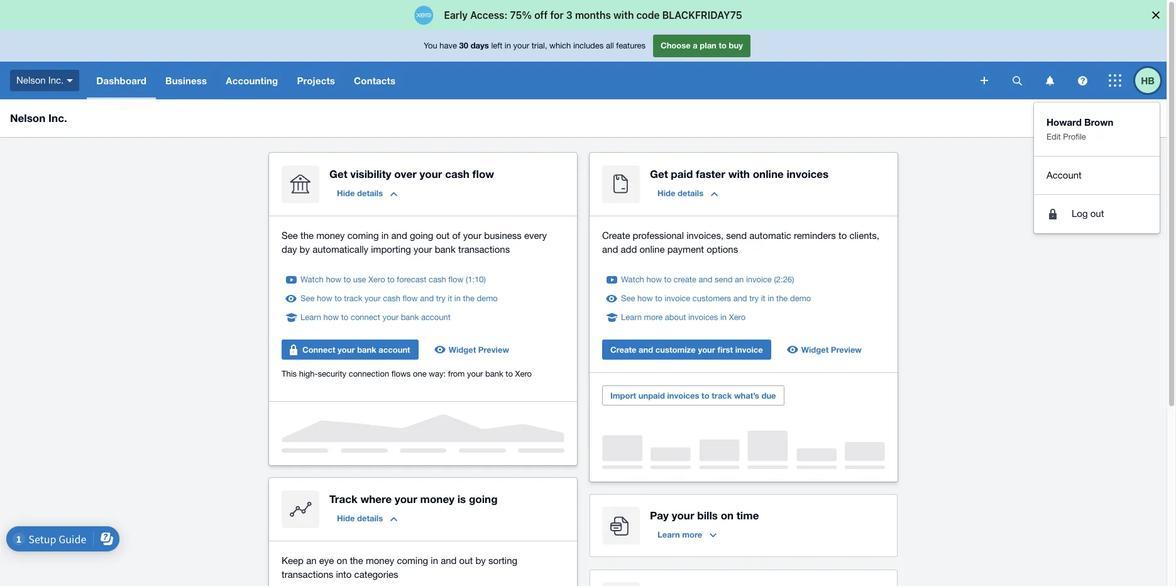Task type: describe. For each thing, give the bounding box(es) containing it.
banner containing hb
[[0, 30, 1167, 233]]

pay
[[650, 509, 669, 522]]

going inside see the money coming in and going out of your business every day by automatically importing your bank transactions
[[410, 230, 434, 241]]

watch how to use xero to forecast cash flow (1:10) link
[[301, 274, 486, 286]]

learn for get paid faster with online invoices
[[621, 313, 642, 322]]

connect your bank account
[[303, 345, 411, 355]]

features
[[617, 41, 646, 50]]

day
[[282, 244, 297, 255]]

widget preview for flow
[[449, 345, 509, 355]]

0 vertical spatial invoice
[[747, 275, 772, 284]]

clients,
[[850, 230, 880, 241]]

and inside create professional invoices, send automatic reminders to clients, and add online payment options
[[603, 244, 619, 255]]

on for time
[[721, 509, 734, 522]]

faster
[[696, 167, 726, 181]]

to inside banner
[[719, 40, 727, 50]]

see for get visibility over your cash flow
[[301, 294, 315, 303]]

0 vertical spatial cash
[[445, 167, 470, 181]]

details for where
[[357, 513, 383, 523]]

how for use
[[326, 275, 342, 284]]

more for learn more
[[683, 530, 703, 540]]

your up learn more
[[672, 509, 695, 522]]

widget preview button for invoices
[[782, 340, 870, 360]]

choose a plan to buy
[[661, 40, 743, 50]]

security
[[318, 369, 347, 379]]

to up learn more about invoices in xero
[[656, 294, 663, 303]]

edit dashboard
[[1090, 113, 1149, 123]]

how for track
[[317, 294, 332, 303]]

hide details button for where
[[330, 508, 405, 528]]

every
[[525, 230, 547, 241]]

invoice inside button
[[736, 345, 763, 355]]

choose
[[661, 40, 691, 50]]

options
[[707, 244, 739, 255]]

howard brown list box
[[1035, 103, 1161, 233]]

sorting
[[489, 555, 518, 566]]

widget for flow
[[449, 345, 476, 355]]

create for create and customize your first invoice
[[611, 345, 637, 355]]

nelson inc. button
[[0, 62, 87, 99]]

flows
[[392, 369, 411, 379]]

use
[[353, 275, 366, 284]]

in inside 'link'
[[455, 294, 461, 303]]

out inside option
[[1091, 208, 1105, 219]]

learn more about invoices in xero link
[[621, 311, 746, 324]]

and inside see the money coming in and going out of your business every day by automatically importing your bank transactions
[[392, 230, 407, 241]]

learn how to connect your bank account link
[[301, 311, 451, 324]]

keep an eye on the money coming in and out by sorting transactions into categories
[[282, 555, 518, 580]]

which
[[550, 41, 571, 50]]

an inside watch how to create and send an invoice (2:26) link
[[735, 275, 744, 284]]

more for learn more about invoices in xero
[[644, 313, 663, 322]]

connect
[[303, 345, 336, 355]]

customize
[[656, 345, 696, 355]]

profile
[[1064, 132, 1087, 142]]

bank inside connect your bank account button
[[357, 345, 377, 355]]

the inside "keep an eye on the money coming in and out by sorting transactions into categories"
[[350, 555, 363, 566]]

track where your money is going
[[330, 493, 498, 506]]

svg image inside nelson inc. popup button
[[67, 79, 73, 82]]

projects button
[[288, 62, 345, 99]]

time
[[737, 509, 759, 522]]

send inside create professional invoices, send automatic reminders to clients, and add online payment options
[[727, 230, 747, 241]]

plan
[[700, 40, 717, 50]]

watch for get paid faster with online invoices
[[621, 275, 645, 284]]

track money icon image
[[282, 491, 320, 528]]

connection
[[349, 369, 389, 379]]

hide for visibility
[[337, 188, 355, 198]]

1 vertical spatial inc.
[[48, 111, 67, 125]]

track inside 'link'
[[344, 294, 363, 303]]

import unpaid invoices to track what's due
[[611, 391, 777, 401]]

to right from
[[506, 369, 513, 379]]

bills icon image
[[603, 507, 640, 545]]

banking preview line graph image
[[282, 415, 565, 453]]

(1:10)
[[466, 275, 486, 284]]

see inside see the money coming in and going out of your business every day by automatically importing your bank transactions
[[282, 230, 298, 241]]

1 vertical spatial invoice
[[665, 294, 691, 303]]

reminders
[[794, 230, 836, 241]]

categories
[[354, 569, 399, 580]]

business button
[[156, 62, 217, 99]]

your right from
[[467, 369, 483, 379]]

create for create professional invoices, send automatic reminders to clients, and add online payment options
[[603, 230, 631, 241]]

due
[[762, 391, 777, 401]]

into
[[336, 569, 352, 580]]

high-
[[299, 369, 318, 379]]

flow inside 'link'
[[403, 294, 418, 303]]

paid
[[671, 167, 693, 181]]

over
[[395, 167, 417, 181]]

to left connect
[[341, 313, 349, 322]]

import unpaid invoices to track what's due button
[[603, 386, 785, 406]]

a
[[693, 40, 698, 50]]

bank right from
[[486, 369, 504, 379]]

and inside see how to invoice customers and try it in the demo link
[[734, 294, 748, 303]]

learn for get visibility over your cash flow
[[301, 313, 321, 322]]

invoices,
[[687, 230, 724, 241]]

get paid faster with online invoices
[[650, 167, 829, 181]]

your inside button
[[338, 345, 355, 355]]

details for visibility
[[357, 188, 383, 198]]

business
[[165, 75, 207, 86]]

watch for get visibility over your cash flow
[[301, 275, 324, 284]]

watch how to create and send an invoice (2:26)
[[621, 275, 795, 284]]

connect
[[351, 313, 380, 322]]

hb button
[[1136, 62, 1167, 99]]

learn more about invoices in xero
[[621, 313, 746, 322]]

your right the "where"
[[395, 493, 418, 506]]

transactions inside "keep an eye on the money coming in and out by sorting transactions into categories"
[[282, 569, 334, 580]]

of
[[453, 230, 461, 241]]

get for get visibility over your cash flow
[[330, 167, 348, 181]]

try inside see how to invoice customers and try it in the demo link
[[750, 294, 759, 303]]

transactions inside see the money coming in and going out of your business every day by automatically importing your bank transactions
[[458, 244, 510, 255]]

learn how to connect your bank account
[[301, 313, 451, 322]]

1 vertical spatial nelson inc.
[[10, 111, 67, 125]]

out inside see the money coming in and going out of your business every day by automatically importing your bank transactions
[[436, 230, 450, 241]]

payment
[[668, 244, 705, 255]]

your inside 'link'
[[365, 294, 381, 303]]

try inside 'see how to track your cash flow and try it in the demo' 'link'
[[436, 294, 446, 303]]

projects
[[297, 75, 335, 86]]

1 horizontal spatial xero
[[515, 369, 532, 379]]

add
[[621, 244, 637, 255]]

this
[[282, 369, 297, 379]]

and inside the create and customize your first invoice button
[[639, 345, 654, 355]]

track
[[330, 493, 358, 506]]

create and customize your first invoice button
[[603, 340, 772, 360]]

invoices inside button
[[668, 391, 700, 401]]

business
[[485, 230, 522, 241]]

professional
[[633, 230, 684, 241]]

the inside see the money coming in and going out of your business every day by automatically importing your bank transactions
[[301, 230, 314, 241]]

bank inside see the money coming in and going out of your business every day by automatically importing your bank transactions
[[435, 244, 456, 255]]

you have 30 days left in your trial, which includes all features
[[424, 40, 646, 50]]

widget preview for invoices
[[802, 345, 862, 355]]

hide details for visibility
[[337, 188, 383, 198]]

hide for where
[[337, 513, 355, 523]]

this high-security connection flows one way: from your bank to xero
[[282, 369, 532, 379]]

2 horizontal spatial money
[[421, 493, 455, 506]]

keep
[[282, 555, 304, 566]]

the inside see how to invoice customers and try it in the demo link
[[777, 294, 788, 303]]

log out option
[[1035, 201, 1161, 227]]

your right over
[[420, 167, 442, 181]]

by inside "keep an eye on the money coming in and out by sorting transactions into categories"
[[476, 555, 486, 566]]

2 horizontal spatial flow
[[473, 167, 495, 181]]

get visibility over your cash flow
[[330, 167, 495, 181]]

log
[[1072, 208, 1089, 219]]

edit dashboard button
[[1082, 108, 1157, 128]]

log out link
[[1035, 201, 1161, 227]]

accounting button
[[217, 62, 288, 99]]

1 vertical spatial nelson
[[10, 111, 46, 125]]

1 horizontal spatial account
[[421, 313, 451, 322]]

brown
[[1085, 116, 1114, 128]]

import
[[611, 391, 637, 401]]

hb
[[1142, 75, 1155, 86]]

one
[[413, 369, 427, 379]]



Task type: vqa. For each thing, say whether or not it's contained in the screenshot.
CONDITION
no



Task type: locate. For each thing, give the bounding box(es) containing it.
1 vertical spatial out
[[436, 230, 450, 241]]

online inside create professional invoices, send automatic reminders to clients, and add online payment options
[[640, 244, 665, 255]]

hide details down the "where"
[[337, 513, 383, 523]]

1 vertical spatial an
[[306, 555, 317, 566]]

0 horizontal spatial on
[[337, 555, 348, 566]]

track down use
[[344, 294, 363, 303]]

2 demo from the left
[[791, 294, 812, 303]]

cash right over
[[445, 167, 470, 181]]

is
[[458, 493, 466, 506]]

xero inside watch how to use xero to forecast cash flow (1:10) link
[[369, 275, 385, 284]]

get for get paid faster with online invoices
[[650, 167, 668, 181]]

0 vertical spatial coming
[[348, 230, 379, 241]]

0 vertical spatial an
[[735, 275, 744, 284]]

an left eye
[[306, 555, 317, 566]]

watch how to create and send an invoice (2:26) link
[[621, 274, 795, 286]]

0 vertical spatial flow
[[473, 167, 495, 181]]

bank down 'see how to track your cash flow and try it in the demo' 'link'
[[401, 313, 419, 322]]

create professional invoices, send automatic reminders to clients, and add online payment options
[[603, 230, 880, 255]]

and right customers
[[734, 294, 748, 303]]

pay your bills on time
[[650, 509, 759, 522]]

you
[[424, 41, 438, 50]]

cash right forecast
[[429, 275, 446, 284]]

on up into
[[337, 555, 348, 566]]

widget
[[449, 345, 476, 355], [802, 345, 829, 355]]

0 vertical spatial more
[[644, 313, 663, 322]]

demo down (1:10) at the left top
[[477, 294, 498, 303]]

0 vertical spatial by
[[300, 244, 310, 255]]

how up connect
[[317, 294, 332, 303]]

details down the paid
[[678, 188, 704, 198]]

more inside 'link'
[[644, 313, 663, 322]]

create inside button
[[611, 345, 637, 355]]

learn more button
[[650, 525, 725, 545]]

try
[[436, 294, 446, 303], [750, 294, 759, 303]]

howard brown group
[[1035, 103, 1161, 233]]

1 preview from the left
[[479, 345, 509, 355]]

2 vertical spatial invoice
[[736, 345, 763, 355]]

to left what's
[[702, 391, 710, 401]]

transactions down business at left
[[458, 244, 510, 255]]

watch down add on the right top
[[621, 275, 645, 284]]

1 vertical spatial on
[[337, 555, 348, 566]]

watch inside watch how to use xero to forecast cash flow (1:10) link
[[301, 275, 324, 284]]

it inside 'link'
[[448, 294, 452, 303]]

the inside 'see how to track your cash flow and try it in the demo' 'link'
[[463, 294, 475, 303]]

see the money coming in and going out of your business every day by automatically importing your bank transactions
[[282, 230, 547, 255]]

hide details button down the paid
[[650, 183, 726, 203]]

2 horizontal spatial learn
[[658, 530, 680, 540]]

0 vertical spatial on
[[721, 509, 734, 522]]

30
[[460, 40, 469, 50]]

navigation
[[87, 62, 972, 99]]

on right bills on the bottom
[[721, 509, 734, 522]]

in inside you have 30 days left in your trial, which includes all features
[[505, 41, 511, 50]]

and inside "keep an eye on the money coming in and out by sorting transactions into categories"
[[441, 555, 457, 566]]

customers
[[693, 294, 732, 303]]

an inside "keep an eye on the money coming in and out by sorting transactions into categories"
[[306, 555, 317, 566]]

1 vertical spatial money
[[421, 493, 455, 506]]

more left about
[[644, 313, 663, 322]]

banking icon image
[[282, 165, 320, 203]]

1 horizontal spatial track
[[712, 391, 732, 401]]

see how to invoice customers and try it in the demo link
[[621, 292, 812, 305]]

1 watch from the left
[[301, 275, 324, 284]]

edit
[[1090, 113, 1105, 123], [1047, 132, 1062, 142]]

xero
[[369, 275, 385, 284], [729, 313, 746, 322], [515, 369, 532, 379]]

the down (1:10) at the left top
[[463, 294, 475, 303]]

demo down (2:26)
[[791, 294, 812, 303]]

the down (2:26)
[[777, 294, 788, 303]]

demo inside 'link'
[[477, 294, 498, 303]]

edit inside howard brown edit profile
[[1047, 132, 1062, 142]]

eye
[[319, 555, 334, 566]]

howard brown edit profile
[[1047, 116, 1114, 142]]

navigation containing dashboard
[[87, 62, 972, 99]]

preview for get visibility over your cash flow
[[479, 345, 509, 355]]

your right of
[[463, 230, 482, 241]]

how left connect
[[324, 313, 339, 322]]

0 horizontal spatial xero
[[369, 275, 385, 284]]

widget preview button for flow
[[429, 340, 517, 360]]

1 vertical spatial cash
[[429, 275, 446, 284]]

1 horizontal spatial coming
[[397, 555, 428, 566]]

0 horizontal spatial by
[[300, 244, 310, 255]]

2 vertical spatial money
[[366, 555, 395, 566]]

0 vertical spatial track
[[344, 294, 363, 303]]

1 widget preview button from the left
[[429, 340, 517, 360]]

try right customers
[[750, 294, 759, 303]]

2 vertical spatial cash
[[383, 294, 401, 303]]

money up categories
[[366, 555, 395, 566]]

learn down "pay"
[[658, 530, 680, 540]]

on for the
[[337, 555, 348, 566]]

learn
[[301, 313, 321, 322], [621, 313, 642, 322], [658, 530, 680, 540]]

account
[[1047, 170, 1082, 180]]

watch inside watch how to create and send an invoice (2:26) link
[[621, 275, 645, 284]]

1 vertical spatial transactions
[[282, 569, 334, 580]]

money
[[317, 230, 345, 241], [421, 493, 455, 506], [366, 555, 395, 566]]

1 horizontal spatial transactions
[[458, 244, 510, 255]]

try down watch how to use xero to forecast cash flow (1:10) link
[[436, 294, 446, 303]]

transactions down keep
[[282, 569, 334, 580]]

banner
[[0, 30, 1167, 233]]

0 vertical spatial edit
[[1090, 113, 1105, 123]]

create inside create professional invoices, send automatic reminders to clients, and add online payment options
[[603, 230, 631, 241]]

contacts
[[354, 75, 396, 86]]

invoice right first
[[736, 345, 763, 355]]

log out
[[1072, 208, 1105, 219]]

send up see how to invoice customers and try it in the demo
[[715, 275, 733, 284]]

about
[[665, 313, 686, 322]]

0 horizontal spatial get
[[330, 167, 348, 181]]

where
[[361, 493, 392, 506]]

svg image
[[1046, 76, 1055, 85]]

account down 'see how to track your cash flow and try it in the demo' 'link'
[[421, 313, 451, 322]]

2 get from the left
[[650, 167, 668, 181]]

hide down the paid
[[658, 188, 676, 198]]

dashboard
[[1108, 113, 1149, 123]]

coming inside "keep an eye on the money coming in and out by sorting transactions into categories"
[[397, 555, 428, 566]]

0 horizontal spatial going
[[410, 230, 434, 241]]

more down pay your bills on time
[[683, 530, 703, 540]]

and
[[392, 230, 407, 241], [603, 244, 619, 255], [699, 275, 713, 284], [420, 294, 434, 303], [734, 294, 748, 303], [639, 345, 654, 355], [441, 555, 457, 566]]

create and customize your first invoice
[[611, 345, 763, 355]]

account inside button
[[379, 345, 411, 355]]

invoice up about
[[665, 294, 691, 303]]

bank down of
[[435, 244, 456, 255]]

hide details
[[337, 188, 383, 198], [658, 188, 704, 198], [337, 513, 383, 523]]

hide for paid
[[658, 188, 676, 198]]

bills
[[698, 509, 718, 522]]

0 vertical spatial going
[[410, 230, 434, 241]]

how up learn more about invoices in xero
[[638, 294, 653, 303]]

invoices preview bar graph image
[[603, 431, 886, 469]]

1 vertical spatial coming
[[397, 555, 428, 566]]

1 horizontal spatial more
[[683, 530, 703, 540]]

0 horizontal spatial try
[[436, 294, 446, 303]]

how for connect
[[324, 313, 339, 322]]

an up see how to invoice customers and try it in the demo
[[735, 275, 744, 284]]

and down forecast
[[420, 294, 434, 303]]

create up add on the right top
[[603, 230, 631, 241]]

going up importing
[[410, 230, 434, 241]]

2 horizontal spatial see
[[621, 294, 636, 303]]

1 vertical spatial flow
[[449, 275, 464, 284]]

1 demo from the left
[[477, 294, 498, 303]]

to inside 'link'
[[335, 294, 342, 303]]

hide details for paid
[[658, 188, 704, 198]]

1 horizontal spatial flow
[[449, 275, 464, 284]]

2 try from the left
[[750, 294, 759, 303]]

and up importing
[[392, 230, 407, 241]]

hide details down the paid
[[658, 188, 704, 198]]

by inside see the money coming in and going out of your business every day by automatically importing your bank transactions
[[300, 244, 310, 255]]

coming up categories
[[397, 555, 428, 566]]

2 vertical spatial invoices
[[668, 391, 700, 401]]

hide details for where
[[337, 513, 383, 523]]

learn inside button
[[658, 530, 680, 540]]

see inside 'link'
[[301, 294, 315, 303]]

2 preview from the left
[[831, 345, 862, 355]]

0 vertical spatial inc.
[[48, 75, 64, 85]]

what's
[[735, 391, 760, 401]]

learn left about
[[621, 313, 642, 322]]

the up automatically
[[301, 230, 314, 241]]

by right day
[[300, 244, 310, 255]]

your left first
[[698, 345, 716, 355]]

hide details button for paid
[[650, 183, 726, 203]]

0 vertical spatial out
[[1091, 208, 1105, 219]]

0 vertical spatial nelson
[[16, 75, 46, 85]]

0 horizontal spatial flow
[[403, 294, 418, 303]]

to
[[719, 40, 727, 50], [839, 230, 847, 241], [344, 275, 351, 284], [388, 275, 395, 284], [665, 275, 672, 284], [335, 294, 342, 303], [656, 294, 663, 303], [341, 313, 349, 322], [506, 369, 513, 379], [702, 391, 710, 401]]

to left use
[[344, 275, 351, 284]]

demo
[[477, 294, 498, 303], [791, 294, 812, 303]]

account up flows
[[379, 345, 411, 355]]

2 it from the left
[[762, 294, 766, 303]]

track
[[344, 294, 363, 303], [712, 391, 732, 401]]

learn up connect
[[301, 313, 321, 322]]

way:
[[429, 369, 446, 379]]

how inside 'link'
[[317, 294, 332, 303]]

coming inside see the money coming in and going out of your business every day by automatically importing your bank transactions
[[348, 230, 379, 241]]

1 vertical spatial going
[[469, 493, 498, 506]]

invoices right unpaid
[[668, 391, 700, 401]]

0 vertical spatial transactions
[[458, 244, 510, 255]]

1 vertical spatial track
[[712, 391, 732, 401]]

automatic
[[750, 230, 792, 241]]

your down 'see how to track your cash flow and try it in the demo' 'link'
[[383, 313, 399, 322]]

hide details button down visibility
[[330, 183, 405, 203]]

and up customers
[[699, 275, 713, 284]]

hide details down visibility
[[337, 188, 383, 198]]

contacts button
[[345, 62, 405, 99]]

money inside "keep an eye on the money coming in and out by sorting transactions into categories"
[[366, 555, 395, 566]]

and inside 'see how to track your cash flow and try it in the demo' 'link'
[[420, 294, 434, 303]]

nelson inc. inside popup button
[[16, 75, 64, 85]]

1 horizontal spatial widget preview button
[[782, 340, 870, 360]]

2 widget preview button from the left
[[782, 340, 870, 360]]

1 vertical spatial more
[[683, 530, 703, 540]]

buy
[[729, 40, 743, 50]]

learn inside 'link'
[[621, 313, 642, 322]]

2 vertical spatial flow
[[403, 294, 418, 303]]

1 it from the left
[[448, 294, 452, 303]]

0 horizontal spatial track
[[344, 294, 363, 303]]

0 vertical spatial send
[[727, 230, 747, 241]]

2 widget from the left
[[802, 345, 829, 355]]

with
[[729, 167, 750, 181]]

0 horizontal spatial demo
[[477, 294, 498, 303]]

dashboard link
[[87, 62, 156, 99]]

account link
[[1035, 163, 1161, 188]]

in inside see the money coming in and going out of your business every day by automatically importing your bank transactions
[[382, 230, 389, 241]]

2 watch from the left
[[621, 275, 645, 284]]

2 horizontal spatial out
[[1091, 208, 1105, 219]]

0 vertical spatial account
[[421, 313, 451, 322]]

1 try from the left
[[436, 294, 446, 303]]

flow
[[473, 167, 495, 181], [449, 275, 464, 284], [403, 294, 418, 303]]

1 vertical spatial online
[[640, 244, 665, 255]]

send
[[727, 230, 747, 241], [715, 275, 733, 284]]

bank inside the learn how to connect your bank account link
[[401, 313, 419, 322]]

to inside button
[[702, 391, 710, 401]]

cash inside watch how to use xero to forecast cash flow (1:10) link
[[429, 275, 446, 284]]

0 vertical spatial online
[[753, 167, 784, 181]]

1 vertical spatial invoices
[[689, 313, 719, 322]]

your inside button
[[698, 345, 716, 355]]

how for create
[[647, 275, 662, 284]]

automatically
[[313, 244, 369, 255]]

online down professional
[[640, 244, 665, 255]]

accounting
[[226, 75, 278, 86]]

0 horizontal spatial watch
[[301, 275, 324, 284]]

1 vertical spatial edit
[[1047, 132, 1062, 142]]

on inside "keep an eye on the money coming in and out by sorting transactions into categories"
[[337, 555, 348, 566]]

2 widget preview from the left
[[802, 345, 862, 355]]

1 horizontal spatial going
[[469, 493, 498, 506]]

invoices icon image
[[603, 165, 640, 203]]

and inside watch how to create and send an invoice (2:26) link
[[699, 275, 713, 284]]

to left buy
[[719, 40, 727, 50]]

your
[[514, 41, 530, 50], [420, 167, 442, 181], [463, 230, 482, 241], [414, 244, 432, 255], [365, 294, 381, 303], [383, 313, 399, 322], [338, 345, 355, 355], [698, 345, 716, 355], [467, 369, 483, 379], [395, 493, 418, 506], [672, 509, 695, 522]]

0 horizontal spatial an
[[306, 555, 317, 566]]

out inside "keep an eye on the money coming in and out by sorting transactions into categories"
[[460, 555, 473, 566]]

cash down watch how to use xero to forecast cash flow (1:10) link
[[383, 294, 401, 303]]

invoices down customers
[[689, 313, 719, 322]]

details down the "where"
[[357, 513, 383, 523]]

1 horizontal spatial edit
[[1090, 113, 1105, 123]]

more
[[644, 313, 663, 322], [683, 530, 703, 540]]

left
[[492, 41, 503, 50]]

cash inside 'see how to track your cash flow and try it in the demo' 'link'
[[383, 294, 401, 303]]

by left sorting
[[476, 555, 486, 566]]

in inside 'link'
[[721, 313, 727, 322]]

0 horizontal spatial account
[[379, 345, 411, 355]]

to up see how to track your cash flow and try it in the demo
[[388, 275, 395, 284]]

out left of
[[436, 230, 450, 241]]

first
[[718, 345, 733, 355]]

details down visibility
[[357, 188, 383, 198]]

it down watch how to use xero to forecast cash flow (1:10) link
[[448, 294, 452, 303]]

your right connect
[[338, 345, 355, 355]]

your right importing
[[414, 244, 432, 255]]

get left the paid
[[650, 167, 668, 181]]

track left what's
[[712, 391, 732, 401]]

see how to track your cash flow and try it in the demo
[[301, 294, 498, 303]]

get
[[330, 167, 348, 181], [650, 167, 668, 181]]

0 horizontal spatial learn
[[301, 313, 321, 322]]

0 horizontal spatial coming
[[348, 230, 379, 241]]

days
[[471, 40, 489, 50]]

forecast
[[397, 275, 427, 284]]

get left visibility
[[330, 167, 348, 181]]

1 vertical spatial create
[[611, 345, 637, 355]]

coming up automatically
[[348, 230, 379, 241]]

0 vertical spatial xero
[[369, 275, 385, 284]]

1 horizontal spatial on
[[721, 509, 734, 522]]

0 horizontal spatial more
[[644, 313, 663, 322]]

money inside see the money coming in and going out of your business every day by automatically importing your bank transactions
[[317, 230, 345, 241]]

xero inside learn more about invoices in xero 'link'
[[729, 313, 746, 322]]

1 horizontal spatial get
[[650, 167, 668, 181]]

2 vertical spatial xero
[[515, 369, 532, 379]]

1 vertical spatial by
[[476, 555, 486, 566]]

edit inside button
[[1090, 113, 1105, 123]]

invoices up reminders
[[787, 167, 829, 181]]

connect your bank account button
[[282, 340, 419, 360]]

send up options
[[727, 230, 747, 241]]

0 vertical spatial invoices
[[787, 167, 829, 181]]

how left create
[[647, 275, 662, 284]]

1 horizontal spatial watch
[[621, 275, 645, 284]]

out
[[1091, 208, 1105, 219], [436, 230, 450, 241], [460, 555, 473, 566]]

1 vertical spatial xero
[[729, 313, 746, 322]]

1 horizontal spatial learn
[[621, 313, 642, 322]]

your inside you have 30 days left in your trial, which includes all features
[[514, 41, 530, 50]]

2 vertical spatial out
[[460, 555, 473, 566]]

invoices inside 'link'
[[689, 313, 719, 322]]

1 horizontal spatial demo
[[791, 294, 812, 303]]

1 horizontal spatial money
[[366, 555, 395, 566]]

all
[[606, 41, 614, 50]]

2 horizontal spatial xero
[[729, 313, 746, 322]]

by
[[300, 244, 310, 255], [476, 555, 486, 566]]

watch down automatically
[[301, 275, 324, 284]]

1 get from the left
[[330, 167, 348, 181]]

hide details button for visibility
[[330, 183, 405, 203]]

to up learn how to connect your bank account
[[335, 294, 342, 303]]

1 vertical spatial account
[[379, 345, 411, 355]]

unpaid
[[639, 391, 665, 401]]

1 horizontal spatial it
[[762, 294, 766, 303]]

see down add on the right top
[[621, 294, 636, 303]]

going right is
[[469, 493, 498, 506]]

preview for get paid faster with online invoices
[[831, 345, 862, 355]]

watch how to use xero to forecast cash flow (1:10)
[[301, 275, 486, 284]]

inc.
[[48, 75, 64, 85], [48, 111, 67, 125]]

invoice left (2:26)
[[747, 275, 772, 284]]

how left use
[[326, 275, 342, 284]]

online right the with
[[753, 167, 784, 181]]

includes
[[574, 41, 604, 50]]

0 horizontal spatial money
[[317, 230, 345, 241]]

1 vertical spatial send
[[715, 275, 733, 284]]

see up day
[[282, 230, 298, 241]]

going
[[410, 230, 434, 241], [469, 493, 498, 506]]

details for paid
[[678, 188, 704, 198]]

0 horizontal spatial edit
[[1047, 132, 1062, 142]]

howard
[[1047, 116, 1082, 128]]

see for get paid faster with online invoices
[[621, 294, 636, 303]]

nelson
[[16, 75, 46, 85], [10, 111, 46, 125]]

1 horizontal spatial try
[[750, 294, 759, 303]]

from
[[448, 369, 465, 379]]

0 vertical spatial money
[[317, 230, 345, 241]]

to left create
[[665, 275, 672, 284]]

1 horizontal spatial see
[[301, 294, 315, 303]]

invoices
[[787, 167, 829, 181], [689, 313, 719, 322], [668, 391, 700, 401]]

1 horizontal spatial an
[[735, 275, 744, 284]]

out right log
[[1091, 208, 1105, 219]]

to left 'clients,'
[[839, 230, 847, 241]]

0 vertical spatial create
[[603, 230, 631, 241]]

dialog
[[0, 0, 1177, 30]]

transactions
[[458, 244, 510, 255], [282, 569, 334, 580]]

learn more
[[658, 530, 703, 540]]

more inside button
[[683, 530, 703, 540]]

it right customers
[[762, 294, 766, 303]]

track inside button
[[712, 391, 732, 401]]

inc. inside popup button
[[48, 75, 64, 85]]

0 horizontal spatial widget preview
[[449, 345, 509, 355]]

0 horizontal spatial widget preview button
[[429, 340, 517, 360]]

nelson inc.
[[16, 75, 64, 85], [10, 111, 67, 125]]

how for invoice
[[638, 294, 653, 303]]

your up learn how to connect your bank account
[[365, 294, 381, 303]]

see how to invoice customers and try it in the demo
[[621, 294, 812, 303]]

widget for invoices
[[802, 345, 829, 355]]

to inside create professional invoices, send automatic reminders to clients, and add online payment options
[[839, 230, 847, 241]]

hide details button down the "where"
[[330, 508, 405, 528]]

widget preview button
[[429, 340, 517, 360], [782, 340, 870, 360]]

0 horizontal spatial preview
[[479, 345, 509, 355]]

1 horizontal spatial out
[[460, 555, 473, 566]]

and left add on the right top
[[603, 244, 619, 255]]

see how to track your cash flow and try it in the demo link
[[301, 292, 498, 305]]

svg image
[[1110, 74, 1122, 87], [1013, 76, 1022, 85], [1078, 76, 1088, 85], [981, 77, 989, 84], [67, 79, 73, 82]]

hide down track
[[337, 513, 355, 523]]

0 horizontal spatial online
[[640, 244, 665, 255]]

money left is
[[421, 493, 455, 506]]

0 horizontal spatial widget
[[449, 345, 476, 355]]

bank up connection on the bottom left of page
[[357, 345, 377, 355]]

how
[[326, 275, 342, 284], [647, 275, 662, 284], [317, 294, 332, 303], [638, 294, 653, 303], [324, 313, 339, 322]]

in inside "keep an eye on the money coming in and out by sorting transactions into categories"
[[431, 555, 438, 566]]

0 vertical spatial nelson inc.
[[16, 75, 64, 85]]

and left sorting
[[441, 555, 457, 566]]

your left trial,
[[514, 41, 530, 50]]

hide down visibility
[[337, 188, 355, 198]]

nelson inside popup button
[[16, 75, 46, 85]]

1 widget preview from the left
[[449, 345, 509, 355]]

1 widget from the left
[[449, 345, 476, 355]]

hide details button
[[330, 183, 405, 203], [650, 183, 726, 203], [330, 508, 405, 528]]



